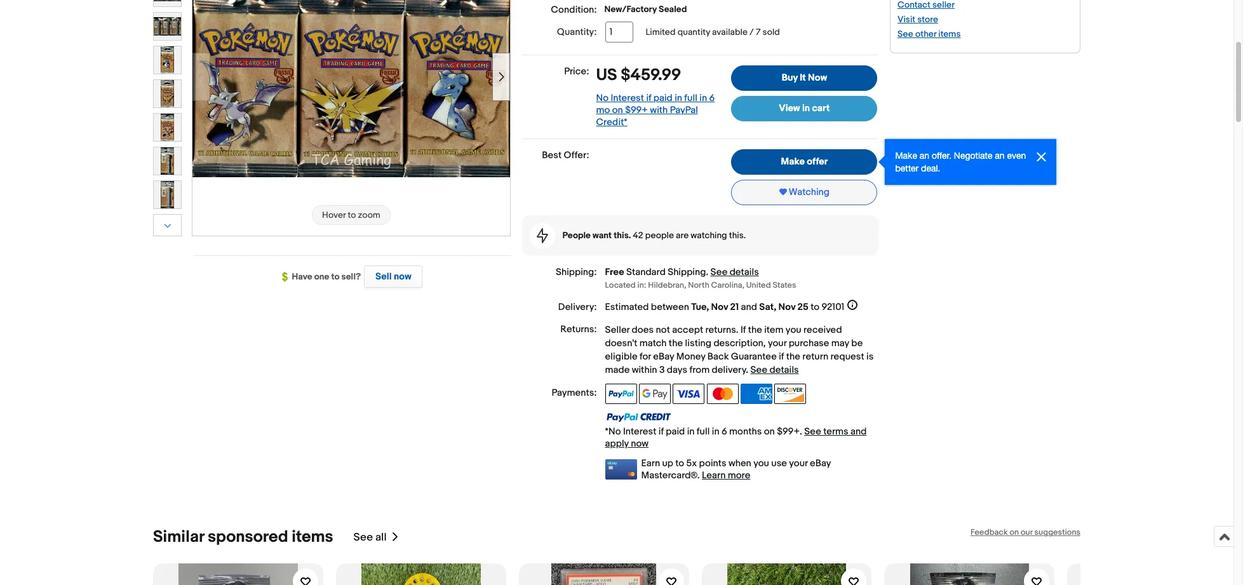 Task type: vqa. For each thing, say whether or not it's contained in the screenshot.
months
yes



Task type: describe. For each thing, give the bounding box(es) containing it.
limited quantity available / 7 sold
[[646, 27, 780, 37]]

money
[[676, 351, 706, 363]]

from
[[690, 364, 710, 376]]

points
[[699, 458, 727, 470]]

visit store link
[[898, 14, 938, 25]]

see other items link
[[898, 29, 961, 39]]

hildebran,
[[648, 280, 686, 291]]

no interest if paid in full in 6 mo on $99+ with paypal credit* link
[[596, 92, 715, 128]]

months
[[729, 426, 762, 438]]

if inside if the return request is made within 3 days from delivery
[[779, 351, 784, 363]]

sealed
[[659, 4, 687, 15]]

see terms and apply now link
[[605, 426, 867, 450]]

42
[[633, 230, 643, 241]]

discover image
[[775, 384, 807, 404]]

see terms and apply now
[[605, 426, 867, 450]]

make for make an offer. negotiate an even better deal.
[[895, 151, 917, 161]]

better
[[895, 163, 919, 173]]

delivery
[[712, 364, 746, 376]]

us $459.99 main content
[[522, 0, 879, 482]]

credit*
[[596, 116, 628, 128]]

paid for months
[[666, 426, 685, 438]]

*no interest if paid in full in 6 months on $99+.
[[605, 426, 804, 438]]

See all text field
[[354, 531, 387, 544]]

feedback on our suggestions
[[971, 528, 1081, 538]]

people
[[645, 230, 674, 241]]

2 this. from the left
[[729, 230, 746, 241]]

in up 5x
[[687, 426, 695, 438]]

tue,
[[691, 301, 709, 313]]

6 for no interest if paid in full in 6 mo on $99+ with paypal credit*
[[709, 92, 715, 104]]

have one to sell?
[[292, 271, 361, 282]]

request
[[831, 351, 865, 363]]

see down the guarantee
[[751, 364, 768, 376]]

estimated between tue, nov 21 and sat, nov 25 to 92101
[[605, 301, 845, 313]]

paypal credit image
[[605, 412, 671, 422]]

google pay image
[[639, 384, 671, 404]]

guarantee
[[731, 351, 777, 363]]

$99+.
[[777, 426, 802, 438]]

seller
[[605, 324, 630, 336]]

made
[[605, 364, 630, 376]]

2 an from the left
[[995, 151, 1005, 161]]

full for months
[[697, 426, 710, 438]]

2 horizontal spatial on
[[1010, 528, 1019, 538]]

offer:
[[564, 149, 589, 161]]

21
[[730, 301, 739, 313]]

now inside the see terms and apply now
[[631, 438, 649, 450]]

in:
[[638, 280, 646, 291]]

purchase
[[789, 338, 829, 350]]

new/factory sealed
[[605, 4, 687, 15]]

see details link for .
[[711, 266, 759, 278]]

picture 7 of 9 image
[[154, 147, 181, 175]]

visit store see other items
[[898, 14, 961, 39]]

see left all
[[354, 531, 373, 544]]

in left cart at right top
[[802, 102, 810, 114]]

master card image
[[707, 384, 739, 404]]

other
[[916, 29, 937, 39]]

3
[[659, 364, 665, 376]]

ebay money back guarantee
[[653, 351, 777, 363]]

available
[[712, 27, 748, 37]]

quantity
[[678, 27, 710, 37]]

1 an from the left
[[920, 151, 930, 161]]

your inside earn up to 5x points when you use your ebay mastercard®.
[[789, 458, 808, 470]]

to for earn up to 5x points when you use your ebay mastercard®.
[[676, 458, 684, 470]]

may
[[832, 338, 849, 350]]

in right the with in the top of the page
[[675, 92, 682, 104]]

united
[[746, 280, 771, 291]]

sell?
[[342, 271, 361, 282]]

is
[[867, 351, 874, 363]]

see up carolina,
[[711, 266, 728, 278]]

listing
[[685, 338, 712, 350]]

make an offer. negotiate an even better deal. tooltip
[[885, 139, 1057, 185]]

buy it now link
[[732, 65, 878, 91]]

our
[[1021, 528, 1033, 538]]

earn up to 5x points when you use your ebay mastercard®.
[[641, 458, 831, 482]]

it
[[800, 72, 806, 84]]

us
[[596, 65, 617, 85]]

offer
[[807, 156, 828, 168]]

advertisement region
[[890, 60, 1081, 219]]

2 horizontal spatial to
[[811, 301, 820, 313]]

view
[[779, 102, 800, 114]]

see all
[[354, 531, 387, 544]]

picture 2 of 9 image
[[154, 0, 181, 6]]

received
[[804, 324, 842, 336]]

sat,
[[759, 301, 777, 313]]

best offer:
[[542, 149, 589, 161]]

0 horizontal spatial .
[[706, 266, 709, 278]]

apply
[[605, 438, 629, 450]]

0 horizontal spatial details
[[730, 266, 759, 278]]

if for $99+
[[646, 92, 652, 104]]

5x
[[687, 458, 697, 470]]

back
[[708, 351, 729, 363]]

the inside if the return request is made within 3 days from delivery
[[786, 351, 800, 363]]

returns:
[[561, 324, 597, 336]]

offer.
[[932, 151, 952, 161]]

Quantity: text field
[[605, 22, 633, 43]]

american express image
[[741, 384, 773, 404]]

ebay mastercard image
[[605, 460, 637, 480]]

in right paypal
[[700, 92, 707, 104]]

1 vertical spatial items
[[292, 528, 333, 547]]

on for months
[[764, 426, 775, 438]]

people want this. 42 people are watching this.
[[563, 230, 746, 241]]

new/factory
[[605, 4, 657, 15]]

delivery:
[[558, 301, 597, 313]]

buy it now
[[782, 72, 827, 84]]

. see details
[[746, 364, 799, 376]]

even
[[1007, 151, 1026, 161]]

mo
[[596, 104, 610, 116]]

standard
[[627, 266, 666, 278]]

with details__icon image
[[537, 228, 548, 243]]

store
[[918, 14, 938, 25]]

not
[[656, 324, 670, 336]]

see inside the see terms and apply now
[[804, 426, 821, 438]]

deal.
[[921, 163, 941, 173]]

on for mo
[[612, 104, 623, 116]]

make offer link
[[732, 149, 878, 175]]

sell
[[375, 271, 392, 283]]

feedback
[[971, 528, 1008, 538]]

estimated
[[605, 301, 649, 313]]

when
[[729, 458, 752, 470]]



Task type: locate. For each thing, give the bounding box(es) containing it.
you left use
[[754, 458, 769, 470]]

*no
[[605, 426, 621, 438]]

buy
[[782, 72, 798, 84]]

items inside visit store see other items
[[939, 29, 961, 39]]

to right one
[[331, 271, 340, 282]]

7
[[756, 27, 761, 37]]

interest inside no interest if paid in full in 6 mo on $99+ with paypal credit*
[[611, 92, 644, 104]]

see left terms
[[804, 426, 821, 438]]

seller does not accept returns. if the item you received doesn't match the listing description, your purchase may be eligible for
[[605, 324, 863, 363]]

picture 5 of 9 image
[[154, 80, 181, 107]]

0 horizontal spatial ebay
[[653, 351, 674, 363]]

6 right paypal
[[709, 92, 715, 104]]

your
[[768, 338, 787, 350], [789, 458, 808, 470]]

interest down paypal credit "image"
[[623, 426, 657, 438]]

your right use
[[789, 458, 808, 470]]

items left see all text box
[[292, 528, 333, 547]]

0 vertical spatial now
[[394, 271, 412, 283]]

2 vertical spatial if
[[659, 426, 664, 438]]

make inside make an offer. negotiate an even better deal.
[[895, 151, 917, 161]]

for
[[640, 351, 651, 363]]

limited
[[646, 27, 676, 37]]

in left the months
[[712, 426, 720, 438]]

if for $99+.
[[659, 426, 664, 438]]

view in cart
[[779, 102, 830, 114]]

this. right watching
[[729, 230, 746, 241]]

0 horizontal spatial your
[[768, 338, 787, 350]]

does
[[632, 324, 654, 336]]

if
[[741, 324, 746, 336]]

0 horizontal spatial this.
[[614, 230, 631, 241]]

1 vertical spatial .
[[746, 364, 748, 376]]

the down purchase
[[786, 351, 800, 363]]

1 horizontal spatial your
[[789, 458, 808, 470]]

on inside no interest if paid in full in 6 mo on $99+ with paypal credit*
[[612, 104, 623, 116]]

return
[[803, 351, 829, 363]]

interest right no
[[611, 92, 644, 104]]

if up the '. see details'
[[779, 351, 784, 363]]

days
[[667, 364, 688, 376]]

see details link for details
[[751, 364, 799, 376]]

full up points
[[697, 426, 710, 438]]

1 vertical spatial you
[[754, 458, 769, 470]]

ebay up the 3
[[653, 351, 674, 363]]

make up better
[[895, 151, 917, 161]]

nov left 25
[[779, 301, 796, 313]]

if the return request is made within 3 days from delivery
[[605, 351, 874, 376]]

0 horizontal spatial 6
[[709, 92, 715, 104]]

and right 21
[[741, 301, 757, 313]]

similar
[[153, 528, 204, 547]]

learn
[[702, 470, 726, 482]]

picture 6 of 9 image
[[154, 114, 181, 141]]

nov left 21
[[711, 301, 728, 313]]

full for mo
[[685, 92, 698, 104]]

see details link down the guarantee
[[751, 364, 799, 376]]

an up deal.
[[920, 151, 930, 161]]

1 vertical spatial your
[[789, 458, 808, 470]]

1 horizontal spatial .
[[746, 364, 748, 376]]

make inside us $459.99 main content
[[781, 156, 805, 168]]

earn
[[641, 458, 660, 470]]

now
[[808, 72, 827, 84]]

with
[[650, 104, 668, 116]]

condition:
[[551, 4, 597, 16]]

see
[[898, 29, 914, 39], [711, 266, 728, 278], [751, 364, 768, 376], [804, 426, 821, 438], [354, 531, 373, 544]]

mastercard®.
[[641, 470, 700, 482]]

now right sell
[[394, 271, 412, 283]]

0 horizontal spatial and
[[741, 301, 757, 313]]

see down visit
[[898, 29, 914, 39]]

ebay inside earn up to 5x points when you use your ebay mastercard®.
[[810, 458, 831, 470]]

to left 5x
[[676, 458, 684, 470]]

see inside visit store see other items
[[898, 29, 914, 39]]

0 vertical spatial paid
[[654, 92, 673, 104]]

want
[[593, 230, 612, 241]]

and right terms
[[851, 426, 867, 438]]

standard shipping . see details
[[627, 266, 759, 278]]

0 vertical spatial you
[[786, 324, 802, 336]]

3x sealed fossil long/hanger booster packs (artset) wotc original pokemon cards - picture 1 of 9 image
[[193, 0, 510, 177]]

92101
[[822, 301, 845, 313]]

description,
[[714, 338, 766, 350]]

on left $99+.
[[764, 426, 775, 438]]

1 vertical spatial to
[[811, 301, 820, 313]]

1 vertical spatial paid
[[666, 426, 685, 438]]

and inside the see terms and apply now
[[851, 426, 867, 438]]

learn more link
[[702, 470, 751, 482]]

1 horizontal spatial on
[[764, 426, 775, 438]]

located in: hildebran, north carolina, united states
[[605, 280, 796, 291]]

details up discover "image"
[[770, 364, 799, 376]]

picture 4 of 9 image
[[154, 46, 181, 74]]

shipping
[[668, 266, 706, 278]]

2 horizontal spatial if
[[779, 351, 784, 363]]

0 horizontal spatial on
[[612, 104, 623, 116]]

1 vertical spatial see details link
[[751, 364, 799, 376]]

0 vertical spatial items
[[939, 29, 961, 39]]

1 horizontal spatial 6
[[722, 426, 727, 438]]

this. left 42
[[614, 230, 631, 241]]

visa image
[[673, 384, 705, 404]]

0 vertical spatial your
[[768, 338, 787, 350]]

1 vertical spatial the
[[669, 338, 683, 350]]

to right 25
[[811, 301, 820, 313]]

. up located in: hildebran, north carolina, united states
[[706, 266, 709, 278]]

2 vertical spatial to
[[676, 458, 684, 470]]

1 vertical spatial and
[[851, 426, 867, 438]]

details up the united at right
[[730, 266, 759, 278]]

sell now
[[375, 271, 412, 283]]

ebay
[[653, 351, 674, 363], [810, 458, 831, 470]]

now
[[394, 271, 412, 283], [631, 438, 649, 450]]

quantity:
[[557, 26, 597, 38]]

0 vertical spatial if
[[646, 92, 652, 104]]

1 vertical spatial full
[[697, 426, 710, 438]]

1 horizontal spatial make
[[895, 151, 917, 161]]

doesn't
[[605, 338, 637, 350]]

$99+
[[625, 104, 648, 116]]

on right mo
[[612, 104, 623, 116]]

1 nov from the left
[[711, 301, 728, 313]]

0 horizontal spatial an
[[920, 151, 930, 161]]

1 vertical spatial interest
[[623, 426, 657, 438]]

watching
[[789, 186, 830, 198]]

1 vertical spatial details
[[770, 364, 799, 376]]

dollar sign image
[[282, 272, 292, 282]]

see details link up carolina,
[[711, 266, 759, 278]]

1 vertical spatial ebay
[[810, 458, 831, 470]]

in
[[675, 92, 682, 104], [700, 92, 707, 104], [802, 102, 810, 114], [687, 426, 695, 438], [712, 426, 720, 438]]

6 inside no interest if paid in full in 6 mo on $99+ with paypal credit*
[[709, 92, 715, 104]]

1 horizontal spatial this.
[[729, 230, 746, 241]]

interest for *no
[[623, 426, 657, 438]]

1 horizontal spatial to
[[676, 458, 684, 470]]

0 horizontal spatial nov
[[711, 301, 728, 313]]

1 horizontal spatial items
[[939, 29, 961, 39]]

sold
[[763, 27, 780, 37]]

2 vertical spatial the
[[786, 351, 800, 363]]

make for make offer
[[781, 156, 805, 168]]

free
[[605, 266, 624, 278]]

an left even
[[995, 151, 1005, 161]]

0 vertical spatial details
[[730, 266, 759, 278]]

now inside "sell now" link
[[394, 271, 412, 283]]

1 this. from the left
[[614, 230, 631, 241]]

2 vertical spatial on
[[1010, 528, 1019, 538]]

0 horizontal spatial items
[[292, 528, 333, 547]]

nov
[[711, 301, 728, 313], [779, 301, 796, 313]]

0 horizontal spatial make
[[781, 156, 805, 168]]

your inside seller does not accept returns. if the item you received doesn't match the listing description, your purchase may be eligible for
[[768, 338, 787, 350]]

items right other
[[939, 29, 961, 39]]

people
[[563, 230, 591, 241]]

paid for mo
[[654, 92, 673, 104]]

sponsored
[[208, 528, 288, 547]]

1 horizontal spatial nov
[[779, 301, 796, 313]]

full inside no interest if paid in full in 6 mo on $99+ with paypal credit*
[[685, 92, 698, 104]]

carolina,
[[711, 280, 745, 291]]

0 vertical spatial interest
[[611, 92, 644, 104]]

6 for *no interest if paid in full in 6 months on $99+.
[[722, 426, 727, 438]]

the down accept
[[669, 338, 683, 350]]

2 nov from the left
[[779, 301, 796, 313]]

this.
[[614, 230, 631, 241], [729, 230, 746, 241]]

visit
[[898, 14, 916, 25]]

accept
[[672, 324, 703, 336]]

you inside seller does not accept returns. if the item you received doesn't match the listing description, your purchase may be eligible for
[[786, 324, 802, 336]]

0 vertical spatial and
[[741, 301, 757, 313]]

6 left the months
[[722, 426, 727, 438]]

0 horizontal spatial if
[[646, 92, 652, 104]]

0 vertical spatial see details link
[[711, 266, 759, 278]]

if inside no interest if paid in full in 6 mo on $99+ with paypal credit*
[[646, 92, 652, 104]]

paid up up
[[666, 426, 685, 438]]

be
[[852, 338, 863, 350]]

0 vertical spatial ebay
[[653, 351, 674, 363]]

$459.99
[[621, 65, 681, 85]]

paypal image
[[605, 384, 637, 404]]

1 horizontal spatial now
[[631, 438, 649, 450]]

0 horizontal spatial the
[[669, 338, 683, 350]]

negotiate
[[954, 151, 993, 161]]

paid inside no interest if paid in full in 6 mo on $99+ with paypal credit*
[[654, 92, 673, 104]]

1 horizontal spatial details
[[770, 364, 799, 376]]

returns.
[[706, 324, 739, 336]]

0 vertical spatial the
[[748, 324, 762, 336]]

1 vertical spatial on
[[764, 426, 775, 438]]

make
[[895, 151, 917, 161], [781, 156, 805, 168]]

on left our
[[1010, 528, 1019, 538]]

picture 3 of 9 image
[[154, 13, 181, 40]]

0 horizontal spatial to
[[331, 271, 340, 282]]

you inside earn up to 5x points when you use your ebay mastercard®.
[[754, 458, 769, 470]]

cart
[[812, 102, 830, 114]]

1 horizontal spatial if
[[659, 426, 664, 438]]

1 horizontal spatial and
[[851, 426, 867, 438]]

1 horizontal spatial you
[[786, 324, 802, 336]]

0 horizontal spatial now
[[394, 271, 412, 283]]

similar sponsored items
[[153, 528, 333, 547]]

all
[[375, 531, 387, 544]]

the
[[748, 324, 762, 336], [669, 338, 683, 350], [786, 351, 800, 363]]

1 horizontal spatial an
[[995, 151, 1005, 161]]

picture 8 of 9 image
[[154, 181, 181, 208]]

best
[[542, 149, 562, 161]]

view in cart link
[[732, 96, 878, 121]]

your down item
[[768, 338, 787, 350]]

you right item
[[786, 324, 802, 336]]

paid down $459.99
[[654, 92, 673, 104]]

0 vertical spatial on
[[612, 104, 623, 116]]

1 horizontal spatial the
[[748, 324, 762, 336]]

make left offer
[[781, 156, 805, 168]]

interest
[[611, 92, 644, 104], [623, 426, 657, 438]]

1 vertical spatial now
[[631, 438, 649, 450]]

25
[[798, 301, 809, 313]]

no interest if paid in full in 6 mo on $99+ with paypal credit*
[[596, 92, 715, 128]]

.
[[706, 266, 709, 278], [746, 364, 748, 376]]

full right the with in the top of the page
[[685, 92, 698, 104]]

if down paypal credit "image"
[[659, 426, 664, 438]]

terms
[[824, 426, 849, 438]]

0 vertical spatial .
[[706, 266, 709, 278]]

1 vertical spatial if
[[779, 351, 784, 363]]

1 horizontal spatial ebay
[[810, 458, 831, 470]]

see details link
[[711, 266, 759, 278], [751, 364, 799, 376]]

an
[[920, 151, 930, 161], [995, 151, 1005, 161]]

now up earn
[[631, 438, 649, 450]]

. down the guarantee
[[746, 364, 748, 376]]

the right if
[[748, 324, 762, 336]]

interest for no
[[611, 92, 644, 104]]

0 vertical spatial to
[[331, 271, 340, 282]]

2 horizontal spatial the
[[786, 351, 800, 363]]

0 vertical spatial full
[[685, 92, 698, 104]]

learn more
[[702, 470, 751, 482]]

1 vertical spatial 6
[[722, 426, 727, 438]]

0 horizontal spatial you
[[754, 458, 769, 470]]

0 vertical spatial 6
[[709, 92, 715, 104]]

to inside earn up to 5x points when you use your ebay mastercard®.
[[676, 458, 684, 470]]

north
[[688, 280, 709, 291]]

to for have one to sell?
[[331, 271, 340, 282]]

if down $459.99
[[646, 92, 652, 104]]

ebay down terms
[[810, 458, 831, 470]]



